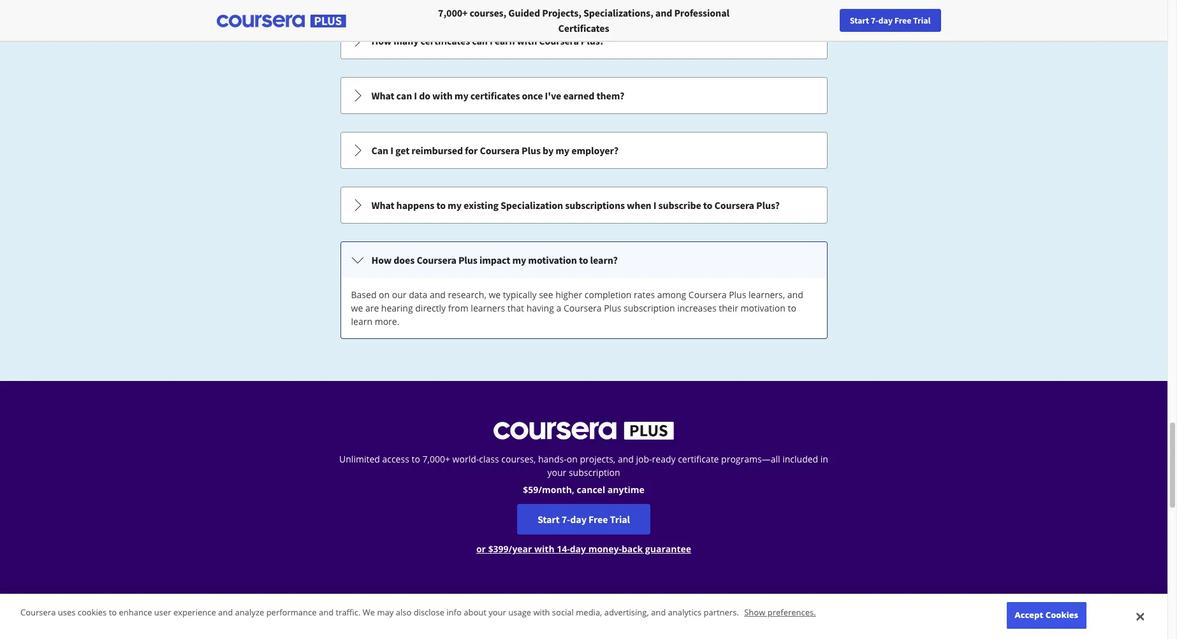 Task type: describe. For each thing, give the bounding box(es) containing it.
increases
[[677, 302, 717, 314]]

does
[[394, 254, 415, 267]]

/month,
[[538, 484, 575, 496]]

day for the rightmost start 7-day free trial button
[[879, 15, 893, 26]]

or
[[476, 543, 486, 556]]

world-
[[453, 453, 479, 466]]

accept
[[1015, 610, 1044, 621]]

coursera right does
[[417, 254, 457, 267]]

projects,
[[542, 6, 582, 19]]

how does coursera plus impact my motivation to learn? button
[[341, 242, 827, 278]]

specialization
[[501, 199, 563, 212]]

specializations,
[[584, 6, 654, 19]]

may
[[377, 607, 394, 619]]

many
[[394, 34, 419, 47]]

or $399 /year with 14-day money-back guarantee
[[476, 543, 691, 556]]

i've
[[545, 89, 561, 102]]

and left analyze
[[218, 607, 233, 619]]

to right happens
[[437, 199, 446, 212]]

my right impact
[[512, 254, 526, 267]]

uses
[[58, 607, 76, 619]]

accept cookies
[[1015, 610, 1079, 621]]

unlimited access to 7,000+ world-class courses, hands-on projects, and job-ready certificate programs—all included in your subscription
[[339, 453, 828, 479]]

usage
[[508, 607, 531, 619]]

plus? inside what happens to my existing specialization subscriptions when i subscribe to coursera plus? dropdown button
[[756, 199, 780, 212]]

analytics
[[668, 607, 702, 619]]

coursera right subscribe
[[715, 199, 754, 212]]

how many certificates can i earn with coursera plus?
[[372, 34, 604, 47]]

on inside unlimited access to 7,000+ world-class courses, hands-on projects, and job-ready certificate programs—all included in your subscription
[[567, 453, 578, 466]]

professional
[[674, 6, 730, 19]]

what can i do with my certificates once i've earned them? button
[[341, 78, 827, 114]]

ready
[[652, 453, 676, 466]]

employer?
[[572, 144, 619, 157]]

plus inside "dropdown button"
[[522, 144, 541, 157]]

programs—all
[[721, 453, 780, 466]]

that
[[508, 302, 524, 314]]

how many certificates can i earn with coursera plus? button
[[341, 23, 827, 59]]

once
[[522, 89, 543, 102]]

plus inside dropdown button
[[459, 254, 478, 267]]

our
[[392, 289, 407, 301]]

in
[[821, 453, 828, 466]]

1 horizontal spatial start 7-day free trial
[[850, 15, 931, 26]]

how does coursera plus impact my motivation to learn?
[[372, 254, 618, 267]]

disclose
[[414, 607, 445, 619]]

traffic.
[[336, 607, 361, 619]]

what happens to my existing specialization subscriptions when i subscribe to coursera plus? button
[[341, 188, 827, 223]]

to inside unlimited access to 7,000+ world-class courses, hands-on projects, and job-ready certificate programs—all included in your subscription
[[412, 453, 420, 466]]

based
[[351, 289, 377, 301]]

job-
[[636, 453, 652, 466]]

can i get reimbursed for coursera plus by my employer? button
[[341, 133, 827, 168]]

0 vertical spatial 7-
[[871, 15, 879, 26]]

coursera inside "dropdown button"
[[480, 144, 520, 157]]

learn?
[[590, 254, 618, 267]]

guided
[[509, 6, 540, 19]]

based on our data and research, we typically see higher completion rates among coursera plus learners, and we are hearing directly from learners that having a coursera plus subscription increases their motivation to learn more.
[[351, 289, 803, 328]]

what can i do with my certificates once i've earned them?
[[372, 89, 625, 102]]

7,000+ inside unlimited access to 7,000+ world-class courses, hands-on projects, and job-ready certificate programs—all included in your subscription
[[423, 453, 450, 466]]

subscriptions
[[565, 199, 625, 212]]

1 horizontal spatial trial
[[913, 15, 931, 26]]

0 horizontal spatial free
[[589, 513, 608, 526]]

$59 /month, cancel anytime
[[523, 484, 645, 496]]

completion
[[585, 289, 632, 301]]

motivation inside dropdown button
[[528, 254, 577, 267]]

and left analytics on the right bottom
[[651, 607, 666, 619]]

unlimited
[[339, 453, 380, 466]]

2 vertical spatial day
[[570, 543, 586, 556]]

to right subscribe
[[703, 199, 713, 212]]

cookies
[[78, 607, 107, 619]]

i left earn
[[490, 34, 493, 47]]

can
[[372, 144, 388, 157]]

certificates
[[558, 22, 609, 34]]

social
[[552, 607, 574, 619]]

0 horizontal spatial your
[[489, 607, 506, 619]]

and inside 7,000+ courses, guided projects, specializations, and professional certificates
[[656, 6, 672, 19]]

coursera uses cookies to enhance user experience and analyze performance and traffic. we may also disclose info about your usage with social media, advertising, and analytics partners. show preferences.
[[20, 607, 816, 619]]

media,
[[576, 607, 602, 619]]

data
[[409, 289, 428, 301]]

i inside "dropdown button"
[[390, 144, 393, 157]]

money-
[[588, 543, 622, 556]]

day for the bottom start 7-day free trial button
[[570, 513, 587, 526]]

coursera plus image for access
[[494, 422, 674, 440]]

get
[[395, 144, 410, 157]]

hearing
[[381, 302, 413, 314]]

cookies
[[1046, 610, 1079, 621]]

to left learn?
[[579, 254, 588, 267]]

do
[[419, 89, 431, 102]]

earned
[[563, 89, 595, 102]]

research,
[[448, 289, 487, 301]]

existing
[[464, 199, 499, 212]]

0 horizontal spatial start
[[538, 513, 560, 526]]

1 vertical spatial start 7-day free trial button
[[517, 504, 651, 535]]

show
[[744, 607, 766, 619]]

class
[[479, 453, 499, 466]]

$399
[[488, 543, 509, 556]]

0 horizontal spatial trial
[[610, 513, 630, 526]]

what for what can i do with my certificates once i've earned them?
[[372, 89, 394, 102]]

back
[[622, 543, 643, 556]]

we
[[363, 607, 375, 619]]

list containing how many certificates can i earn with coursera plus?
[[339, 0, 829, 341]]

happens
[[396, 199, 435, 212]]

coursera plus image for courses,
[[217, 15, 346, 28]]

for
[[465, 144, 478, 157]]

projects,
[[580, 453, 616, 466]]

advertising,
[[604, 607, 649, 619]]

i inside dropdown button
[[414, 89, 417, 102]]

my inside dropdown button
[[455, 89, 469, 102]]

their
[[719, 302, 738, 314]]

included
[[783, 453, 818, 466]]

learners
[[471, 302, 505, 314]]

certificates inside dropdown button
[[471, 89, 520, 102]]

certificate
[[678, 453, 719, 466]]

motivation inside "based on our data and research, we typically see higher completion rates among coursera plus learners, and we are hearing directly from learners that having a coursera plus subscription increases their motivation to learn more."
[[741, 302, 786, 314]]



Task type: vqa. For each thing, say whether or not it's contained in the screenshot.
reviews) related to 4.9 (4.7k reviews)
no



Task type: locate. For each thing, give the bounding box(es) containing it.
1 horizontal spatial start
[[850, 15, 869, 26]]

0 vertical spatial courses,
[[470, 6, 507, 19]]

plus left by
[[522, 144, 541, 157]]

and right learners,
[[788, 289, 803, 301]]

with left 14-
[[535, 543, 555, 556]]

learn
[[351, 316, 372, 328]]

what
[[372, 89, 394, 102], [372, 199, 394, 212]]

14-
[[557, 543, 570, 556]]

to
[[437, 199, 446, 212], [703, 199, 713, 212], [579, 254, 588, 267], [788, 302, 797, 314], [412, 453, 420, 466], [109, 607, 117, 619]]

7,000+ left world-
[[423, 453, 450, 466]]

to right their
[[788, 302, 797, 314]]

7,000+ courses, guided projects, specializations, and professional certificates
[[438, 6, 730, 34]]

typically
[[503, 289, 537, 301]]

by
[[543, 144, 554, 157]]

learners,
[[749, 289, 785, 301]]

certificates inside dropdown button
[[421, 34, 470, 47]]

coursera up increases
[[689, 289, 727, 301]]

preferences.
[[768, 607, 816, 619]]

my inside "dropdown button"
[[556, 144, 570, 157]]

coursera down the higher
[[564, 302, 602, 314]]

on inside "based on our data and research, we typically see higher completion rates among coursera plus learners, and we are hearing directly from learners that having a coursera plus subscription increases their motivation to learn more."
[[379, 289, 390, 301]]

certificates left once
[[471, 89, 520, 102]]

1 horizontal spatial on
[[567, 453, 578, 466]]

1 horizontal spatial 7-
[[871, 15, 879, 26]]

0 vertical spatial what
[[372, 89, 394, 102]]

to inside "based on our data and research, we typically see higher completion rates among coursera plus learners, and we are hearing directly from learners that having a coursera plus subscription increases their motivation to learn more."
[[788, 302, 797, 314]]

coursera plus image
[[217, 15, 346, 28], [494, 422, 674, 440]]

1 horizontal spatial plus?
[[756, 199, 780, 212]]

None search field
[[175, 8, 482, 33]]

courses, inside 7,000+ courses, guided projects, specializations, and professional certificates
[[470, 6, 507, 19]]

1 vertical spatial day
[[570, 513, 587, 526]]

0 vertical spatial start 7-day free trial
[[850, 15, 931, 26]]

rates
[[634, 289, 655, 301]]

0 vertical spatial coursera plus image
[[217, 15, 346, 28]]

plus down completion
[[604, 302, 621, 314]]

and inside unlimited access to 7,000+ world-class courses, hands-on projects, and job-ready certificate programs—all included in your subscription
[[618, 453, 634, 466]]

1 vertical spatial start 7-day free trial
[[538, 513, 630, 526]]

directly
[[415, 302, 446, 314]]

list
[[339, 0, 829, 341]]

higher
[[556, 289, 582, 301]]

0 vertical spatial on
[[379, 289, 390, 301]]

1 vertical spatial coursera plus image
[[494, 422, 674, 440]]

them?
[[597, 89, 625, 102]]

how left many in the left top of the page
[[372, 34, 392, 47]]

1 vertical spatial 7,000+
[[423, 453, 450, 466]]

$59
[[523, 484, 538, 496]]

and left professional
[[656, 6, 672, 19]]

courses, up how many certificates can i earn with coursera plus?
[[470, 6, 507, 19]]

1 vertical spatial your
[[489, 607, 506, 619]]

1 what from the top
[[372, 89, 394, 102]]

performance
[[266, 607, 317, 619]]

see
[[539, 289, 553, 301]]

with inside dropdown button
[[432, 89, 453, 102]]

what for what happens to my existing specialization subscriptions when i subscribe to coursera plus?
[[372, 199, 394, 212]]

0 vertical spatial how
[[372, 34, 392, 47]]

1 vertical spatial plus?
[[756, 199, 780, 212]]

0 vertical spatial 7,000+
[[438, 6, 468, 19]]

0 horizontal spatial 7-
[[562, 513, 570, 526]]

my right by
[[556, 144, 570, 157]]

with right earn
[[517, 34, 537, 47]]

and left traffic. in the bottom of the page
[[319, 607, 334, 619]]

what inside dropdown button
[[372, 199, 394, 212]]

can inside how many certificates can i earn with coursera plus? dropdown button
[[472, 34, 488, 47]]

1 horizontal spatial motivation
[[741, 302, 786, 314]]

access
[[382, 453, 409, 466]]

0 horizontal spatial coursera plus image
[[217, 15, 346, 28]]

7,000+ up how many certificates can i earn with coursera plus?
[[438, 6, 468, 19]]

2 how from the top
[[372, 254, 392, 267]]

plus left impact
[[459, 254, 478, 267]]

we up learn
[[351, 302, 363, 314]]

0 horizontal spatial can
[[396, 89, 412, 102]]

on left our
[[379, 289, 390, 301]]

footer
[[0, 594, 1168, 640]]

cancel
[[577, 484, 605, 496]]

0 vertical spatial certificates
[[421, 34, 470, 47]]

subscription down projects,
[[569, 467, 620, 479]]

0 vertical spatial subscription
[[624, 302, 675, 314]]

2 what from the top
[[372, 199, 394, 212]]

0 vertical spatial start
[[850, 15, 869, 26]]

certificates right many in the left top of the page
[[421, 34, 470, 47]]

0 vertical spatial day
[[879, 15, 893, 26]]

my right do
[[455, 89, 469, 102]]

i left do
[[414, 89, 417, 102]]

0 horizontal spatial plus?
[[581, 34, 604, 47]]

plus? inside how many certificates can i earn with coursera plus? dropdown button
[[581, 34, 604, 47]]

1 horizontal spatial we
[[489, 289, 501, 301]]

1 vertical spatial on
[[567, 453, 578, 466]]

0 horizontal spatial on
[[379, 289, 390, 301]]

0 vertical spatial we
[[489, 289, 501, 301]]

1 vertical spatial 7-
[[562, 513, 570, 526]]

experience
[[173, 607, 216, 619]]

1 vertical spatial trial
[[610, 513, 630, 526]]

0 vertical spatial start 7-day free trial button
[[840, 9, 941, 32]]

0 horizontal spatial start 7-day free trial button
[[517, 504, 651, 535]]

1 vertical spatial certificates
[[471, 89, 520, 102]]

motivation down learners,
[[741, 302, 786, 314]]

0 horizontal spatial start 7-day free trial
[[538, 513, 630, 526]]

a
[[556, 302, 561, 314]]

1 horizontal spatial can
[[472, 34, 488, 47]]

1 vertical spatial start
[[538, 513, 560, 526]]

0 vertical spatial plus?
[[581, 34, 604, 47]]

on
[[379, 289, 390, 301], [567, 453, 578, 466]]

hands-
[[538, 453, 567, 466]]

and left job-
[[618, 453, 634, 466]]

can left earn
[[472, 34, 488, 47]]

1 vertical spatial courses,
[[501, 453, 536, 466]]

can i get reimbursed for coursera plus by my employer?
[[372, 144, 619, 157]]

1 vertical spatial free
[[589, 513, 608, 526]]

we up learners
[[489, 289, 501, 301]]

7,000+ inside 7,000+ courses, guided projects, specializations, and professional certificates
[[438, 6, 468, 19]]

show preferences. link
[[744, 607, 816, 619]]

my left existing on the top
[[448, 199, 462, 212]]

0 vertical spatial motivation
[[528, 254, 577, 267]]

1 how from the top
[[372, 34, 392, 47]]

start
[[850, 15, 869, 26], [538, 513, 560, 526]]

1 horizontal spatial free
[[895, 15, 912, 26]]

7-
[[871, 15, 879, 26], [562, 513, 570, 526]]

guarantee
[[645, 543, 691, 556]]

are
[[365, 302, 379, 314]]

1 vertical spatial can
[[396, 89, 412, 102]]

analyze
[[235, 607, 264, 619]]

subscribe
[[659, 199, 701, 212]]

1 horizontal spatial start 7-day free trial button
[[840, 9, 941, 32]]

courses, right class
[[501, 453, 536, 466]]

anytime
[[608, 484, 645, 496]]

0 horizontal spatial subscription
[[569, 467, 620, 479]]

coursera down projects,
[[539, 34, 579, 47]]

1 vertical spatial what
[[372, 199, 394, 212]]

list item inside "list"
[[340, 0, 828, 4]]

i right when at the top of the page
[[654, 199, 657, 212]]

0 vertical spatial your
[[548, 467, 567, 479]]

with inside dropdown button
[[517, 34, 537, 47]]

with left social
[[533, 607, 550, 619]]

list item
[[340, 0, 828, 4]]

enhance
[[119, 607, 152, 619]]

on left projects,
[[567, 453, 578, 466]]

courses, inside unlimited access to 7,000+ world-class courses, hands-on projects, and job-ready certificate programs—all included in your subscription
[[501, 453, 536, 466]]

how left does
[[372, 254, 392, 267]]

/year
[[509, 543, 532, 556]]

plus up their
[[729, 289, 746, 301]]

day
[[879, 15, 893, 26], [570, 513, 587, 526], [570, 543, 586, 556]]

what inside dropdown button
[[372, 89, 394, 102]]

to right the 'access'
[[412, 453, 420, 466]]

what happens to my existing specialization subscriptions when i subscribe to coursera plus?
[[372, 199, 780, 212]]

1 horizontal spatial your
[[548, 467, 567, 479]]

to right cookies
[[109, 607, 117, 619]]

0 vertical spatial trial
[[913, 15, 931, 26]]

my
[[455, 89, 469, 102], [556, 144, 570, 157], [448, 199, 462, 212], [512, 254, 526, 267]]

subscription inside "based on our data and research, we typically see higher completion rates among coursera plus learners, and we are hearing directly from learners that having a coursera plus subscription increases their motivation to learn more."
[[624, 302, 675, 314]]

0 horizontal spatial we
[[351, 302, 363, 314]]

subscription inside unlimited access to 7,000+ world-class courses, hands-on projects, and job-ready certificate programs—all included in your subscription
[[569, 467, 620, 479]]

plus
[[522, 144, 541, 157], [459, 254, 478, 267], [729, 289, 746, 301], [604, 302, 621, 314]]

1 vertical spatial how
[[372, 254, 392, 267]]

can left do
[[396, 89, 412, 102]]

your inside unlimited access to 7,000+ world-class courses, hands-on projects, and job-ready certificate programs—all included in your subscription
[[548, 467, 567, 479]]

your right the about
[[489, 607, 506, 619]]

subscription down rates
[[624, 302, 675, 314]]

1 vertical spatial motivation
[[741, 302, 786, 314]]

0 horizontal spatial motivation
[[528, 254, 577, 267]]

what left happens
[[372, 199, 394, 212]]

how for how does coursera plus impact my motivation to learn?
[[372, 254, 392, 267]]

having
[[527, 302, 554, 314]]

impact
[[480, 254, 510, 267]]

your down hands-
[[548, 467, 567, 479]]

can inside what can i do with my certificates once i've earned them? dropdown button
[[396, 89, 412, 102]]

about
[[464, 607, 487, 619]]

reimbursed
[[412, 144, 463, 157]]

your
[[548, 467, 567, 479], [489, 607, 506, 619]]

0 vertical spatial can
[[472, 34, 488, 47]]

partners.
[[704, 607, 739, 619]]

certificates
[[421, 34, 470, 47], [471, 89, 520, 102]]

with right do
[[432, 89, 453, 102]]

also
[[396, 607, 412, 619]]

can
[[472, 34, 488, 47], [396, 89, 412, 102]]

start 7-day free trial button
[[840, 9, 941, 32], [517, 504, 651, 535]]

1 vertical spatial subscription
[[569, 467, 620, 479]]

7,000+
[[438, 6, 468, 19], [423, 453, 450, 466]]

motivation up see
[[528, 254, 577, 267]]

1 horizontal spatial coursera plus image
[[494, 422, 674, 440]]

among
[[657, 289, 686, 301]]

user
[[154, 607, 171, 619]]

when
[[627, 199, 652, 212]]

what left do
[[372, 89, 394, 102]]

subscription
[[624, 302, 675, 314], [569, 467, 620, 479]]

0 vertical spatial free
[[895, 15, 912, 26]]

accept cookies button
[[1007, 603, 1087, 630]]

i left get at the left of page
[[390, 144, 393, 157]]

coursera right for at top left
[[480, 144, 520, 157]]

1 vertical spatial we
[[351, 302, 363, 314]]

and up the directly at the left of the page
[[430, 289, 446, 301]]

and
[[656, 6, 672, 19], [430, 289, 446, 301], [788, 289, 803, 301], [618, 453, 634, 466], [218, 607, 233, 619], [319, 607, 334, 619], [651, 607, 666, 619]]

how for how many certificates can i earn with coursera plus?
[[372, 34, 392, 47]]

we
[[489, 289, 501, 301], [351, 302, 363, 314]]

coursera left uses
[[20, 607, 56, 619]]

1 horizontal spatial subscription
[[624, 302, 675, 314]]

earn
[[495, 34, 515, 47]]



